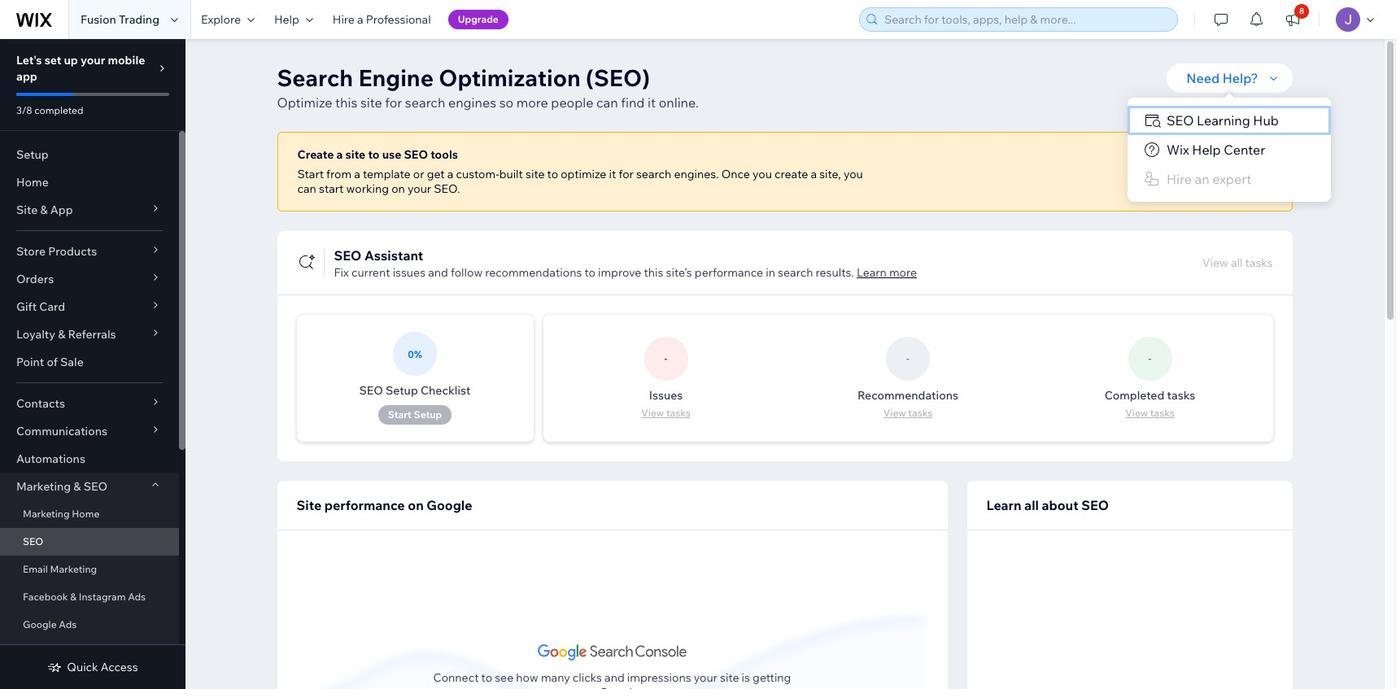 Task type: vqa. For each thing, say whether or not it's contained in the screenshot.
Communications popup button
yes



Task type: locate. For each thing, give the bounding box(es) containing it.
hire left an
[[1167, 171, 1192, 187]]

and left the follow
[[428, 265, 448, 280]]

see
[[495, 670, 514, 685]]

site down engine
[[360, 94, 382, 111]]

- up the recommendations
[[906, 353, 910, 365]]

point of sale
[[16, 355, 84, 369]]

0 vertical spatial marketing
[[16, 479, 71, 494]]

2 vertical spatial marketing
[[50, 563, 97, 575]]

1 vertical spatial ads
[[59, 618, 77, 631]]

site inside connect to see how many clicks and impressions your site is getting on google.
[[720, 670, 739, 685]]

it right find
[[648, 94, 656, 111]]

1 vertical spatial on
[[408, 497, 424, 513]]

use
[[382, 147, 401, 162]]

0 vertical spatial more
[[516, 94, 548, 111]]

0 vertical spatial for
[[385, 94, 402, 111]]

a right get
[[447, 167, 453, 181]]

is
[[742, 670, 750, 685]]

0 horizontal spatial site
[[16, 203, 38, 217]]

optimization
[[439, 63, 581, 92]]

0 vertical spatial help
[[274, 12, 299, 27]]

all
[[1024, 497, 1039, 513]]

people
[[551, 94, 594, 111]]

marketing down the marketing & seo at the left bottom of the page
[[23, 508, 70, 520]]

0 horizontal spatial learn
[[857, 265, 887, 280]]

ads down facebook & instagram ads on the left bottom
[[59, 618, 77, 631]]

1 vertical spatial and
[[605, 670, 625, 685]]

& right facebook
[[70, 591, 77, 603]]

0 horizontal spatial setup
[[16, 147, 49, 162]]

site
[[360, 94, 382, 111], [345, 147, 366, 162], [526, 167, 545, 181], [720, 670, 739, 685]]

2 horizontal spatial your
[[694, 670, 718, 685]]

1 vertical spatial it
[[609, 167, 616, 181]]

menu
[[1128, 106, 1331, 194]]

0 horizontal spatial you
[[753, 167, 772, 181]]

1 horizontal spatial on
[[408, 497, 424, 513]]

0 horizontal spatial more
[[516, 94, 548, 111]]

hire inside button
[[1167, 171, 1192, 187]]

can left the start
[[297, 181, 316, 196]]

more right so
[[516, 94, 548, 111]]

1 - from the left
[[664, 353, 668, 365]]

more
[[516, 94, 548, 111], [889, 265, 917, 280]]

learn left "all"
[[987, 497, 1022, 513]]

& inside marketing & seo dropdown button
[[73, 479, 81, 494]]

improve
[[598, 265, 641, 280]]

1 horizontal spatial hire
[[1167, 171, 1192, 187]]

search inside seo assistant fix current issues and follow recommendations to improve this site's performance in search results. learn more
[[778, 265, 813, 280]]

fusion
[[81, 12, 116, 27]]

this inside the search engine optimization (seo) optimize this site for search engines so more people can find it online.
[[335, 94, 357, 111]]

for
[[385, 94, 402, 111], [619, 167, 634, 181]]

& inside facebook & instagram ads link
[[70, 591, 77, 603]]

1 horizontal spatial it
[[648, 94, 656, 111]]

impressions
[[627, 670, 691, 685]]

start inside create a site to use seo tools start from a template or get a custom-built site to optimize it for search engines. once you create a site, you can start working on your seo.
[[297, 167, 324, 181]]

site inside "dropdown button"
[[16, 203, 38, 217]]

contacts button
[[0, 390, 179, 417]]

seo setup checklist
[[359, 383, 471, 398]]

1 horizontal spatial you
[[844, 167, 863, 181]]

0 vertical spatial your
[[81, 53, 105, 68]]

2 horizontal spatial on
[[583, 685, 597, 689]]

- up completed tasks
[[1149, 353, 1152, 365]]

to left optimize
[[547, 167, 558, 181]]

and
[[428, 265, 448, 280], [605, 670, 625, 685]]

it
[[648, 94, 656, 111], [609, 167, 616, 181]]

learn inside seo assistant fix current issues and follow recommendations to improve this site's performance in search results. learn more
[[857, 265, 887, 280]]

1 horizontal spatial setup
[[386, 383, 418, 398]]

& left the app
[[40, 203, 48, 217]]

seo down automations link
[[84, 479, 108, 494]]

& inside "loyalty & referrals" 'dropdown button'
[[58, 327, 65, 342]]

3 - from the left
[[1149, 353, 1152, 365]]

to inside seo assistant fix current issues and follow recommendations to improve this site's performance in search results. learn more
[[585, 265, 595, 280]]

and inside connect to see how many clicks and impressions your site is getting on google.
[[605, 670, 625, 685]]

setup down 3/8
[[16, 147, 49, 162]]

1 horizontal spatial ads
[[128, 591, 146, 603]]

marketing home link
[[0, 500, 179, 528]]

1 horizontal spatial learn
[[987, 497, 1022, 513]]

menu containing seo learning hub
[[1128, 106, 1331, 194]]

seo.
[[434, 181, 460, 196]]

0 vertical spatial search
[[405, 94, 445, 111]]

0 horizontal spatial your
[[81, 53, 105, 68]]

0 horizontal spatial for
[[385, 94, 402, 111]]

marketing
[[16, 479, 71, 494], [23, 508, 70, 520], [50, 563, 97, 575]]

hire for hire an expert
[[1167, 171, 1192, 187]]

& up the marketing home link
[[73, 479, 81, 494]]

email marketing link
[[0, 556, 179, 583]]

of
[[47, 355, 58, 369]]

0 vertical spatial learn
[[857, 265, 887, 280]]

to left improve
[[585, 265, 595, 280]]

0 horizontal spatial ads
[[59, 618, 77, 631]]

1 horizontal spatial -
[[906, 353, 910, 365]]

hire
[[333, 12, 355, 27], [1167, 171, 1192, 187]]

it right optimize
[[609, 167, 616, 181]]

0 horizontal spatial search
[[405, 94, 445, 111]]

1 horizontal spatial site
[[297, 497, 322, 513]]

help up the search
[[274, 12, 299, 27]]

1 you from the left
[[753, 167, 772, 181]]

2 vertical spatial on
[[583, 685, 597, 689]]

loyalty
[[16, 327, 55, 342]]

search right in
[[778, 265, 813, 280]]

email
[[23, 563, 48, 575]]

1 vertical spatial can
[[297, 181, 316, 196]]

engines
[[448, 94, 496, 111]]

0 horizontal spatial help
[[274, 12, 299, 27]]

your right 'up'
[[81, 53, 105, 68]]

1 horizontal spatial google
[[427, 497, 472, 513]]

to inside connect to see how many clicks and impressions your site is getting on google.
[[481, 670, 492, 685]]

create a site to use seo tools start from a template or get a custom-built site to optimize it for search engines. once you create a site, you can start working on your seo.
[[297, 147, 863, 196]]

learn right results.
[[857, 265, 887, 280]]

0 horizontal spatial home
[[16, 175, 49, 190]]

search
[[405, 94, 445, 111], [636, 167, 671, 181], [778, 265, 813, 280]]

you right site,
[[844, 167, 863, 181]]

quick access
[[67, 660, 138, 675]]

0 horizontal spatial start
[[297, 167, 324, 181]]

can left find
[[596, 94, 618, 111]]

custom-
[[456, 167, 499, 181]]

0 horizontal spatial can
[[297, 181, 316, 196]]

learn more link
[[857, 265, 917, 280]]

can inside create a site to use seo tools start from a template or get a custom-built site to optimize it for search engines. once you create a site, you can start working on your seo.
[[297, 181, 316, 196]]

need help?
[[1187, 70, 1258, 86]]

or
[[413, 167, 424, 181]]

for right optimize
[[619, 167, 634, 181]]

to left see
[[481, 670, 492, 685]]

seo inside heading
[[1082, 497, 1109, 513]]

0 vertical spatial on
[[391, 181, 405, 196]]

google ads link
[[0, 611, 179, 639]]

1 horizontal spatial this
[[644, 265, 663, 280]]

results.
[[816, 265, 854, 280]]

your left is on the right of the page
[[694, 670, 718, 685]]

0 vertical spatial it
[[648, 94, 656, 111]]

seo link
[[0, 528, 179, 556]]

0 vertical spatial home
[[16, 175, 49, 190]]

1 horizontal spatial help
[[1192, 142, 1221, 158]]

0 horizontal spatial hire
[[333, 12, 355, 27]]

home up site & app at the top of page
[[16, 175, 49, 190]]

on inside heading
[[408, 497, 424, 513]]

site for site performance on google
[[297, 497, 322, 513]]

1 vertical spatial for
[[619, 167, 634, 181]]

0 horizontal spatial on
[[391, 181, 405, 196]]

marketing inside dropdown button
[[16, 479, 71, 494]]

1 vertical spatial hire
[[1167, 171, 1192, 187]]

0 vertical spatial performance
[[695, 265, 763, 280]]

more inside seo assistant fix current issues and follow recommendations to improve this site's performance in search results. learn more
[[889, 265, 917, 280]]

&
[[40, 203, 48, 217], [58, 327, 65, 342], [73, 479, 81, 494], [70, 591, 77, 603]]

a left site,
[[811, 167, 817, 181]]

create
[[297, 147, 334, 162]]

1 horizontal spatial can
[[596, 94, 618, 111]]

your left seo.
[[408, 181, 431, 196]]

start
[[1204, 164, 1230, 179], [297, 167, 324, 181]]

setup
[[16, 147, 49, 162], [386, 383, 418, 398]]

0 vertical spatial hire
[[333, 12, 355, 27]]

contacts
[[16, 396, 65, 411]]

site left is on the right of the page
[[720, 670, 739, 685]]

0 vertical spatial can
[[596, 94, 618, 111]]

and right clicks
[[605, 670, 625, 685]]

1 vertical spatial performance
[[324, 497, 405, 513]]

in
[[766, 265, 775, 280]]

0 vertical spatial google
[[427, 497, 472, 513]]

0 vertical spatial ads
[[128, 591, 146, 603]]

getting
[[753, 670, 791, 685]]

1 vertical spatial search
[[636, 167, 671, 181]]

expert
[[1213, 171, 1252, 187]]

1 horizontal spatial start
[[1204, 164, 1230, 179]]

1 horizontal spatial and
[[605, 670, 625, 685]]

facebook & instagram ads link
[[0, 583, 179, 611]]

1 vertical spatial google
[[23, 618, 57, 631]]

this left site's
[[644, 265, 663, 280]]

completed
[[1105, 388, 1165, 403]]

this down the search
[[335, 94, 357, 111]]

0 vertical spatial site
[[16, 203, 38, 217]]

help right the wix
[[1192, 142, 1221, 158]]

& inside site & app "dropdown button"
[[40, 203, 48, 217]]

1 horizontal spatial performance
[[695, 265, 763, 280]]

site & app
[[16, 203, 73, 217]]

0 horizontal spatial performance
[[324, 497, 405, 513]]

search down engine
[[405, 94, 445, 111]]

0 horizontal spatial google
[[23, 618, 57, 631]]

seo up "fix"
[[334, 247, 362, 264]]

marketing & seo
[[16, 479, 108, 494]]

for inside the search engine optimization (seo) optimize this site for search engines so more people can find it online.
[[385, 94, 402, 111]]

site
[[16, 203, 38, 217], [297, 497, 322, 513]]

learning
[[1197, 112, 1250, 129]]

you right once
[[753, 167, 772, 181]]

2 horizontal spatial search
[[778, 265, 813, 280]]

recommendations
[[858, 388, 959, 403]]

marketing up facebook & instagram ads on the left bottom
[[50, 563, 97, 575]]

1 vertical spatial marketing
[[23, 508, 70, 520]]

site inside heading
[[297, 497, 322, 513]]

0 horizontal spatial this
[[335, 94, 357, 111]]

can
[[596, 94, 618, 111], [297, 181, 316, 196]]

ads right instagram
[[128, 591, 146, 603]]

hub
[[1253, 112, 1279, 129]]

learn
[[857, 265, 887, 280], [987, 497, 1022, 513]]

orders button
[[0, 265, 179, 293]]

(seo)
[[586, 63, 650, 92]]

facebook
[[23, 591, 68, 603]]

1 horizontal spatial your
[[408, 181, 431, 196]]

1 vertical spatial help
[[1192, 142, 1221, 158]]

3/8
[[16, 104, 32, 116]]

wix
[[1167, 142, 1189, 158]]

1 horizontal spatial for
[[619, 167, 634, 181]]

setup down 0%
[[386, 383, 418, 398]]

sidebar element
[[0, 39, 186, 689]]

hire right help 'button'
[[333, 12, 355, 27]]

recommendations
[[485, 265, 582, 280]]

1 vertical spatial home
[[72, 508, 100, 520]]

& for loyalty
[[58, 327, 65, 342]]

0 horizontal spatial and
[[428, 265, 448, 280]]

home down marketing & seo dropdown button
[[72, 508, 100, 520]]

site performance on google heading
[[297, 496, 472, 515]]

let's set up your mobile app
[[16, 53, 145, 84]]

and inside seo assistant fix current issues and follow recommendations to improve this site's performance in search results. learn more
[[428, 265, 448, 280]]

1 horizontal spatial more
[[889, 265, 917, 280]]

to
[[368, 147, 380, 162], [547, 167, 558, 181], [585, 265, 595, 280], [481, 670, 492, 685]]

marketing down automations
[[16, 479, 71, 494]]

engines.
[[674, 167, 719, 181]]

seo up the wix
[[1167, 112, 1194, 129]]

google ads
[[23, 618, 77, 631]]

seo up email
[[23, 535, 43, 548]]

it inside create a site to use seo tools start from a template or get a custom-built site to optimize it for search engines. once you create a site, you can start working on your seo.
[[609, 167, 616, 181]]

your inside let's set up your mobile app
[[81, 53, 105, 68]]

seo up or in the left top of the page
[[404, 147, 428, 162]]

up
[[64, 53, 78, 68]]

learn inside heading
[[987, 497, 1022, 513]]

0 horizontal spatial -
[[664, 353, 668, 365]]

search left engines.
[[636, 167, 671, 181]]

seo right about
[[1082, 497, 1109, 513]]

optimize
[[277, 94, 332, 111]]

1 vertical spatial this
[[644, 265, 663, 280]]

1 vertical spatial more
[[889, 265, 917, 280]]

2 - from the left
[[906, 353, 910, 365]]

0 vertical spatial and
[[428, 265, 448, 280]]

1 vertical spatial site
[[297, 497, 322, 513]]

& right 'loyalty' at left top
[[58, 327, 65, 342]]

a up from
[[336, 147, 343, 162]]

optimize
[[561, 167, 607, 181]]

2 vertical spatial search
[[778, 265, 813, 280]]

more right results.
[[889, 265, 917, 280]]

0 horizontal spatial it
[[609, 167, 616, 181]]

2 vertical spatial your
[[694, 670, 718, 685]]

1 vertical spatial your
[[408, 181, 431, 196]]

- for recommendations
[[906, 353, 910, 365]]

google inside the sidebar element
[[23, 618, 57, 631]]

you
[[753, 167, 772, 181], [844, 167, 863, 181]]

- up issues
[[664, 353, 668, 365]]

0 vertical spatial this
[[335, 94, 357, 111]]

your inside create a site to use seo tools start from a template or get a custom-built site to optimize it for search engines. once you create a site, you can start working on your seo.
[[408, 181, 431, 196]]

1 vertical spatial learn
[[987, 497, 1022, 513]]

& for site
[[40, 203, 48, 217]]

2 horizontal spatial -
[[1149, 353, 1152, 365]]

1 horizontal spatial search
[[636, 167, 671, 181]]

for down engine
[[385, 94, 402, 111]]

a right from
[[354, 167, 360, 181]]

0 vertical spatial setup
[[16, 147, 49, 162]]



Task type: describe. For each thing, give the bounding box(es) containing it.
once
[[721, 167, 750, 181]]

site & app button
[[0, 196, 179, 224]]

3/8 completed
[[16, 104, 83, 116]]

on inside connect to see how many clicks and impressions your site is getting on google.
[[583, 685, 597, 689]]

to left use
[[368, 147, 380, 162]]

marketing for marketing home
[[23, 508, 70, 520]]

performance inside seo assistant fix current issues and follow recommendations to improve this site's performance in search results. learn more
[[695, 265, 763, 280]]

need help? button
[[1167, 63, 1293, 93]]

explore
[[201, 12, 241, 27]]

gift card
[[16, 299, 65, 314]]

seo inside create a site to use seo tools start from a template or get a custom-built site to optimize it for search engines. once you create a site, you can start working on your seo.
[[404, 147, 428, 162]]

0%
[[408, 348, 422, 360]]

seo learning hub button
[[1128, 106, 1331, 135]]

communications
[[16, 424, 107, 439]]

hire an expert
[[1167, 171, 1252, 187]]

help inside button
[[1192, 142, 1221, 158]]

access
[[101, 660, 138, 675]]

& for facebook
[[70, 591, 77, 603]]

for inside create a site to use seo tools start from a template or get a custom-built site to optimize it for search engines. once you create a site, you can start working on your seo.
[[619, 167, 634, 181]]

help button
[[264, 0, 323, 39]]

wix help center button
[[1128, 135, 1331, 164]]

set
[[45, 53, 61, 68]]

automations link
[[0, 445, 179, 473]]

hire for hire a professional
[[333, 12, 355, 27]]

setup link
[[0, 141, 179, 168]]

fix
[[334, 265, 349, 280]]

current
[[351, 265, 390, 280]]

hire a professional link
[[323, 0, 441, 39]]

- for completed tasks
[[1149, 353, 1152, 365]]

store
[[16, 244, 46, 259]]

clicks
[[573, 670, 602, 685]]

mobile
[[108, 53, 145, 68]]

from
[[326, 167, 352, 181]]

working
[[346, 181, 389, 196]]

point of sale link
[[0, 348, 179, 376]]

setup inside setup link
[[16, 147, 49, 162]]

site performance on google
[[297, 497, 472, 513]]

trading
[[119, 12, 159, 27]]

checklist
[[421, 383, 471, 398]]

help inside 'button'
[[274, 12, 299, 27]]

more inside the search engine optimization (seo) optimize this site for search engines so more people can find it online.
[[516, 94, 548, 111]]

site up from
[[345, 147, 366, 162]]

it inside the search engine optimization (seo) optimize this site for search engines so more people can find it online.
[[648, 94, 656, 111]]

start
[[319, 181, 344, 196]]

1 vertical spatial setup
[[386, 383, 418, 398]]

can inside the search engine optimization (seo) optimize this site for search engines so more people can find it online.
[[596, 94, 618, 111]]

Search for tools, apps, help & more... field
[[880, 8, 1172, 31]]

create
[[775, 167, 808, 181]]

hire a professional
[[333, 12, 431, 27]]

site right "built" at the left top of the page
[[526, 167, 545, 181]]

communications button
[[0, 417, 179, 445]]

orders
[[16, 272, 54, 286]]

on inside create a site to use seo tools start from a template or get a custom-built site to optimize it for search engines. once you create a site, you can start working on your seo.
[[391, 181, 405, 196]]

seo inside seo assistant fix current issues and follow recommendations to improve this site's performance in search results. learn more
[[334, 247, 362, 264]]

your inside connect to see how many clicks and impressions your site is getting on google.
[[694, 670, 718, 685]]

google inside heading
[[427, 497, 472, 513]]

issues
[[649, 388, 683, 403]]

completed tasks
[[1105, 388, 1195, 403]]

performance inside heading
[[324, 497, 405, 513]]

let's
[[16, 53, 42, 68]]

card
[[39, 299, 65, 314]]

completed
[[34, 104, 83, 116]]

search engine optimization (seo) optimize this site for search engines so more people can find it online.
[[277, 63, 699, 111]]

connect to see how many clicks and impressions your site is getting on google.
[[433, 670, 791, 689]]

marketing for marketing & seo
[[16, 479, 71, 494]]

8
[[1299, 6, 1305, 16]]

learn all about seo heading
[[987, 496, 1109, 515]]

site inside the search engine optimization (seo) optimize this site for search engines so more people can find it online.
[[360, 94, 382, 111]]

wix help center
[[1167, 142, 1266, 158]]

find
[[621, 94, 645, 111]]

center
[[1224, 142, 1266, 158]]

marketing & seo button
[[0, 473, 179, 500]]

an
[[1195, 171, 1210, 187]]

get
[[427, 167, 445, 181]]

seo left "checklist"
[[359, 383, 383, 398]]

app
[[16, 69, 37, 84]]

store products
[[16, 244, 97, 259]]

about
[[1042, 497, 1079, 513]]

so
[[499, 94, 514, 111]]

need
[[1187, 70, 1220, 86]]

start now
[[1204, 164, 1258, 179]]

hire an expert button
[[1128, 164, 1331, 194]]

gift
[[16, 299, 37, 314]]

automations
[[16, 452, 85, 466]]

marketing home
[[23, 508, 100, 520]]

home link
[[0, 168, 179, 196]]

search inside create a site to use seo tools start from a template or get a custom-built site to optimize it for search engines. once you create a site, you can start working on your seo.
[[636, 167, 671, 181]]

quick
[[67, 660, 98, 675]]

built
[[499, 167, 523, 181]]

site,
[[820, 167, 841, 181]]

& for marketing
[[73, 479, 81, 494]]

search
[[277, 63, 353, 92]]

seo inside button
[[1167, 112, 1194, 129]]

app
[[50, 203, 73, 217]]

site for site & app
[[16, 203, 38, 217]]

engine
[[358, 63, 434, 92]]

2 you from the left
[[844, 167, 863, 181]]

now
[[1233, 164, 1258, 179]]

this inside seo assistant fix current issues and follow recommendations to improve this site's performance in search results. learn more
[[644, 265, 663, 280]]

- for issues
[[664, 353, 668, 365]]

gift card button
[[0, 293, 179, 321]]

point
[[16, 355, 44, 369]]

start inside button
[[1204, 164, 1230, 179]]

a left professional
[[357, 12, 363, 27]]

1 horizontal spatial home
[[72, 508, 100, 520]]

many
[[541, 670, 570, 685]]

fusion trading
[[81, 12, 159, 27]]

seo inside dropdown button
[[84, 479, 108, 494]]

search inside the search engine optimization (seo) optimize this site for search engines so more people can find it online.
[[405, 94, 445, 111]]

loyalty & referrals button
[[0, 321, 179, 348]]

email marketing
[[23, 563, 97, 575]]

assistant
[[364, 247, 423, 264]]

seo assistant fix current issues and follow recommendations to improve this site's performance in search results. learn more
[[334, 247, 917, 280]]

learn all about seo
[[987, 497, 1109, 513]]



